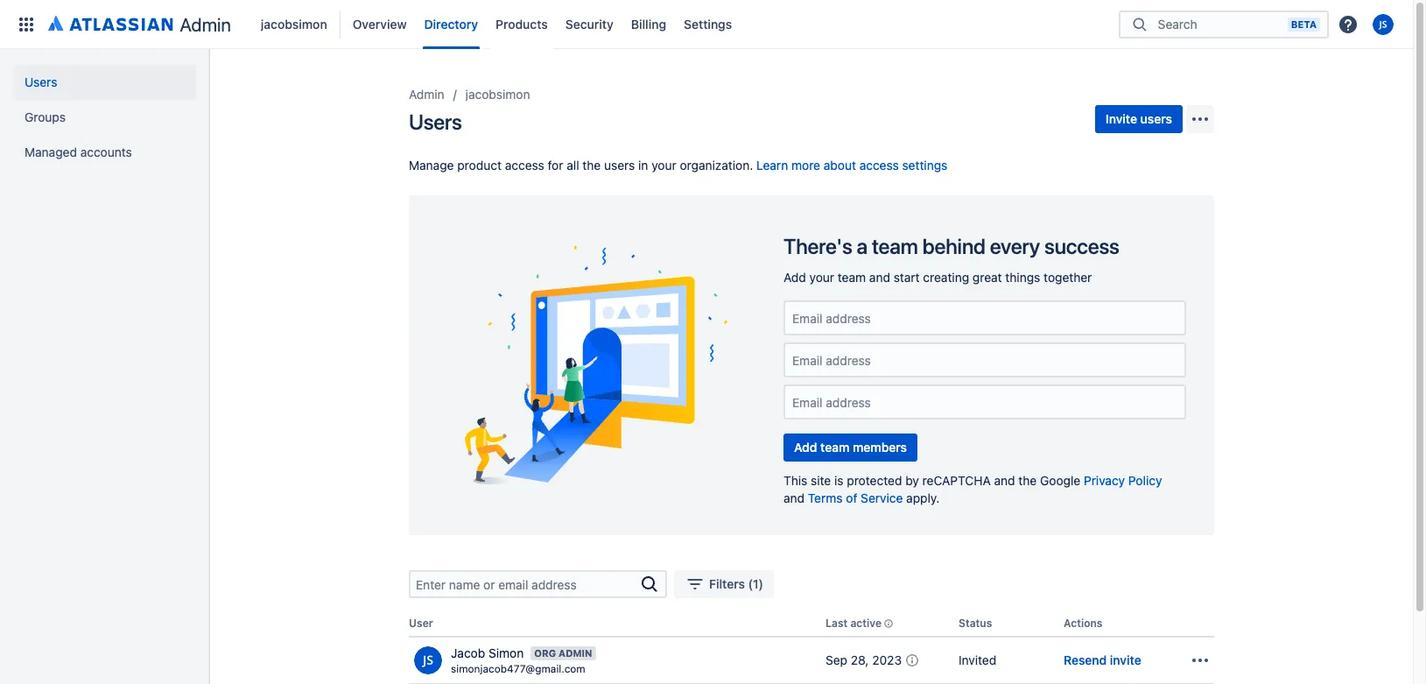 Task type: describe. For each thing, give the bounding box(es) containing it.
resend invite
[[1064, 653, 1142, 668]]

active
[[851, 617, 882, 630]]

toggle navigation image
[[193, 70, 231, 105]]

privacy policy link
[[1084, 473, 1163, 488]]

together
[[1044, 270, 1093, 285]]

behind
[[923, 234, 986, 258]]

resend
[[1064, 653, 1107, 668]]

overview
[[353, 16, 407, 31]]

directory
[[424, 16, 478, 31]]

simon
[[489, 646, 524, 661]]

overview link
[[347, 10, 412, 38]]

filters
[[709, 576, 745, 591]]

team for and
[[838, 270, 866, 285]]

directory link
[[419, 10, 484, 38]]

all
[[567, 158, 580, 173]]

search icon image
[[1130, 15, 1151, 33]]

account image
[[1373, 14, 1394, 35]]

terms of service link
[[808, 490, 903, 505]]

add team members button
[[784, 434, 918, 462]]

invite users button
[[1096, 105, 1183, 133]]

groups
[[25, 109, 66, 124]]

2 access from the left
[[860, 158, 899, 173]]

2 horizontal spatial and
[[995, 473, 1016, 488]]

recaptcha
[[923, 473, 991, 488]]

members
[[853, 440, 907, 455]]

admin
[[559, 647, 593, 659]]

admin inside global navigation element
[[180, 14, 231, 35]]

1 horizontal spatial and
[[870, 270, 891, 285]]

user
[[409, 617, 433, 630]]

3 email address email field from the top
[[791, 394, 1180, 410]]

is
[[835, 473, 844, 488]]

more
[[792, 158, 821, 173]]

groups link
[[14, 100, 196, 135]]

add your team and start creating great things together
[[784, 270, 1093, 285]]

jacob
[[451, 646, 485, 661]]

manage
[[409, 158, 454, 173]]

sep 28, 2023
[[826, 653, 902, 668]]

filters (1)
[[709, 576, 764, 591]]

products
[[496, 16, 548, 31]]

managed accounts link
[[14, 135, 196, 170]]

every
[[990, 234, 1041, 258]]

28,
[[851, 653, 869, 668]]

a
[[857, 234, 868, 258]]

creating
[[924, 270, 970, 285]]

2 email address email field from the top
[[791, 352, 1180, 368]]

success
[[1045, 234, 1120, 258]]

beta
[[1292, 18, 1317, 29]]

there's
[[784, 234, 853, 258]]

great
[[973, 270, 1003, 285]]

invite
[[1106, 111, 1138, 126]]

start
[[894, 270, 920, 285]]

simonjacob477@gmail.com
[[451, 662, 586, 675]]

jacobsimon for bottom jacobsimon link
[[466, 87, 530, 102]]

0 vertical spatial your
[[652, 158, 677, 173]]

(1)
[[749, 576, 764, 591]]

1 vertical spatial admin link
[[409, 84, 445, 105]]

this site is protected by recaptcha and the google privacy policy and terms of service apply.
[[784, 473, 1163, 505]]

jacobsimon for leftmost jacobsimon link
[[261, 16, 327, 31]]

help icon image
[[1338, 14, 1359, 35]]

protected
[[847, 473, 903, 488]]

managed
[[25, 145, 77, 159]]

security link
[[560, 10, 619, 38]]

add for add team members
[[794, 440, 818, 455]]

settings
[[903, 158, 948, 173]]

1 access from the left
[[505, 158, 545, 173]]

managed accounts
[[25, 145, 132, 159]]

apply.
[[907, 490, 940, 505]]

learn
[[757, 158, 789, 173]]

jacob simon
[[451, 646, 524, 661]]

the inside this site is protected by recaptcha and the google privacy policy and terms of service apply.
[[1019, 473, 1037, 488]]

0 vertical spatial the
[[583, 158, 601, 173]]

info image
[[902, 650, 923, 671]]



Task type: vqa. For each thing, say whether or not it's contained in the screenshot.
the bottommost email address email field
yes



Task type: locate. For each thing, give the bounding box(es) containing it.
team right a
[[872, 234, 919, 258]]

of
[[846, 490, 858, 505]]

2 vertical spatial and
[[784, 490, 805, 505]]

org
[[535, 647, 556, 659]]

admin banner
[[0, 0, 1414, 49]]

resend invite button
[[1064, 652, 1142, 669]]

1 horizontal spatial users
[[409, 109, 462, 134]]

jacobsimon
[[261, 16, 327, 31], [466, 87, 530, 102]]

2 vertical spatial email address email field
[[791, 394, 1180, 410]]

for
[[548, 158, 564, 173]]

organization.
[[680, 158, 753, 173]]

org admin
[[535, 647, 593, 659]]

google
[[1041, 473, 1081, 488]]

team for behind
[[872, 234, 919, 258]]

Search field
[[1153, 8, 1288, 40]]

Enter name or email address text field
[[411, 572, 639, 596]]

1 vertical spatial jacobsimon link
[[466, 84, 530, 105]]

0 vertical spatial admin link
[[42, 10, 238, 38]]

appswitcher icon image
[[16, 14, 37, 35]]

access left for
[[505, 158, 545, 173]]

filters (1) button
[[674, 570, 774, 598]]

invite
[[1111, 653, 1142, 668]]

1 horizontal spatial access
[[860, 158, 899, 173]]

0 horizontal spatial access
[[505, 158, 545, 173]]

add team members
[[794, 440, 907, 455]]

atlassian image
[[48, 12, 173, 33], [48, 12, 173, 33]]

jacobsimon up product
[[466, 87, 530, 102]]

1 vertical spatial users
[[409, 109, 462, 134]]

0 horizontal spatial jacobsimon link
[[256, 10, 333, 38]]

0 vertical spatial jacobsimon link
[[256, 10, 333, 38]]

0 horizontal spatial admin link
[[42, 10, 238, 38]]

1 horizontal spatial jacobsimon
[[466, 87, 530, 102]]

add
[[784, 270, 806, 285], [794, 440, 818, 455]]

actions
[[1064, 617, 1103, 630]]

1 horizontal spatial the
[[1019, 473, 1037, 488]]

last
[[826, 617, 848, 630]]

security
[[566, 16, 614, 31]]

your right the in
[[652, 158, 677, 173]]

manage product access for all the users in your organization. learn more about access settings
[[409, 158, 948, 173]]

and
[[870, 270, 891, 285], [995, 473, 1016, 488], [784, 490, 805, 505]]

and down the this
[[784, 490, 805, 505]]

users left the in
[[604, 158, 635, 173]]

users up 'groups'
[[25, 74, 57, 89]]

team up is
[[821, 440, 850, 455]]

add up the this
[[794, 440, 818, 455]]

users link
[[14, 65, 196, 100]]

admin link
[[42, 10, 238, 38], [409, 84, 445, 105]]

billing link
[[626, 10, 672, 38]]

about
[[824, 158, 857, 173]]

users
[[25, 74, 57, 89], [409, 109, 462, 134]]

team down a
[[838, 270, 866, 285]]

your down there's
[[810, 270, 835, 285]]

access right 'about'
[[860, 158, 899, 173]]

invited
[[959, 653, 997, 668]]

jacobsimon link
[[256, 10, 333, 38], [466, 84, 530, 105]]

0 vertical spatial add
[[784, 270, 806, 285]]

the left google at bottom right
[[1019, 473, 1037, 488]]

add inside button
[[794, 440, 818, 455]]

billing
[[631, 16, 667, 31]]

status
[[959, 617, 993, 630]]

add down there's
[[784, 270, 806, 285]]

jacobsimon link left overview link
[[256, 10, 333, 38]]

1 vertical spatial add
[[794, 440, 818, 455]]

users up manage
[[409, 109, 462, 134]]

0 vertical spatial team
[[872, 234, 919, 258]]

site
[[811, 473, 831, 488]]

1 vertical spatial the
[[1019, 473, 1037, 488]]

users
[[1141, 111, 1173, 126], [604, 158, 635, 173]]

1 horizontal spatial admin link
[[409, 84, 445, 105]]

last active
[[826, 617, 882, 630]]

terms
[[808, 490, 843, 505]]

0 horizontal spatial jacobsimon
[[261, 16, 327, 31]]

Email address email field
[[791, 310, 1180, 326], [791, 352, 1180, 368], [791, 394, 1180, 410]]

1 horizontal spatial users
[[1141, 111, 1173, 126]]

access
[[505, 158, 545, 173], [860, 158, 899, 173]]

1 horizontal spatial your
[[810, 270, 835, 285]]

1 vertical spatial email address email field
[[791, 352, 1180, 368]]

0 vertical spatial users
[[25, 74, 57, 89]]

users inside 'invite users' button
[[1141, 111, 1173, 126]]

jacobsimon inside jacobsimon link
[[261, 16, 327, 31]]

1 horizontal spatial jacobsimon link
[[466, 84, 530, 105]]

0 vertical spatial admin
[[180, 14, 231, 35]]

your
[[652, 158, 677, 173], [810, 270, 835, 285]]

search image
[[639, 574, 660, 595]]

invite users
[[1106, 111, 1173, 126]]

admin link up manage
[[409, 84, 445, 105]]

0 horizontal spatial the
[[583, 158, 601, 173]]

team inside button
[[821, 440, 850, 455]]

in
[[639, 158, 649, 173]]

1 vertical spatial admin
[[409, 87, 445, 102]]

there's a team behind every success
[[784, 234, 1120, 258]]

settings
[[684, 16, 732, 31]]

0 horizontal spatial users
[[25, 74, 57, 89]]

team
[[872, 234, 919, 258], [838, 270, 866, 285], [821, 440, 850, 455]]

add for add your team and start creating great things together
[[784, 270, 806, 285]]

the right 'all'
[[583, 158, 601, 173]]

accounts
[[80, 145, 132, 159]]

0 horizontal spatial and
[[784, 490, 805, 505]]

the
[[583, 158, 601, 173], [1019, 473, 1037, 488]]

1 vertical spatial and
[[995, 473, 1016, 488]]

sep
[[826, 653, 848, 668]]

0 vertical spatial users
[[1141, 111, 1173, 126]]

0 horizontal spatial your
[[652, 158, 677, 173]]

privacy
[[1084, 473, 1126, 488]]

0 vertical spatial email address email field
[[791, 310, 1180, 326]]

product
[[457, 158, 502, 173]]

products link
[[491, 10, 553, 38]]

1 email address email field from the top
[[791, 310, 1180, 326]]

and right recaptcha
[[995, 473, 1016, 488]]

1 vertical spatial jacobsimon
[[466, 87, 530, 102]]

2023
[[873, 653, 902, 668]]

1 vertical spatial team
[[838, 270, 866, 285]]

1 vertical spatial users
[[604, 158, 635, 173]]

things
[[1006, 270, 1041, 285]]

learn more about access settings link
[[757, 158, 948, 173]]

by
[[906, 473, 920, 488]]

jacobsimon link up product
[[466, 84, 530, 105]]

2 vertical spatial team
[[821, 440, 850, 455]]

admin up toggle navigation icon
[[180, 14, 231, 35]]

0 vertical spatial jacobsimon
[[261, 16, 327, 31]]

and left the start
[[870, 270, 891, 285]]

0 horizontal spatial users
[[604, 158, 635, 173]]

0 horizontal spatial admin
[[180, 14, 231, 35]]

1 horizontal spatial admin
[[409, 87, 445, 102]]

jacobsimon left overview
[[261, 16, 327, 31]]

admin up manage
[[409, 87, 445, 102]]

info image
[[882, 617, 896, 631]]

admin link up "users" link
[[42, 10, 238, 38]]

policy
[[1129, 473, 1163, 488]]

service
[[861, 490, 903, 505]]

global navigation element
[[11, 0, 1119, 49]]

settings link
[[679, 10, 738, 38]]

this
[[784, 473, 808, 488]]

users right invite on the top right of the page
[[1141, 111, 1173, 126]]

1 vertical spatial your
[[810, 270, 835, 285]]

admin
[[180, 14, 231, 35], [409, 87, 445, 102]]

0 vertical spatial and
[[870, 270, 891, 285]]



